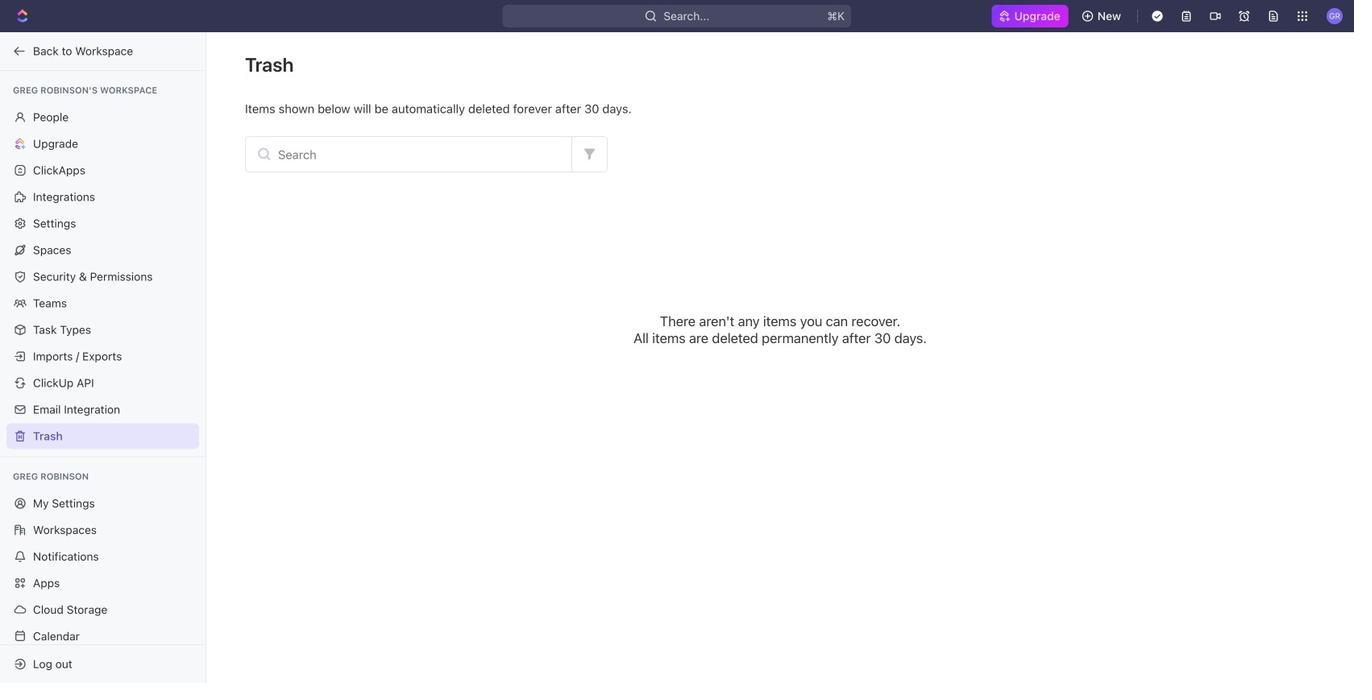 Task type: vqa. For each thing, say whether or not it's contained in the screenshot.
Search text field
yes



Task type: describe. For each thing, give the bounding box(es) containing it.
Search text field
[[246, 137, 571, 172]]



